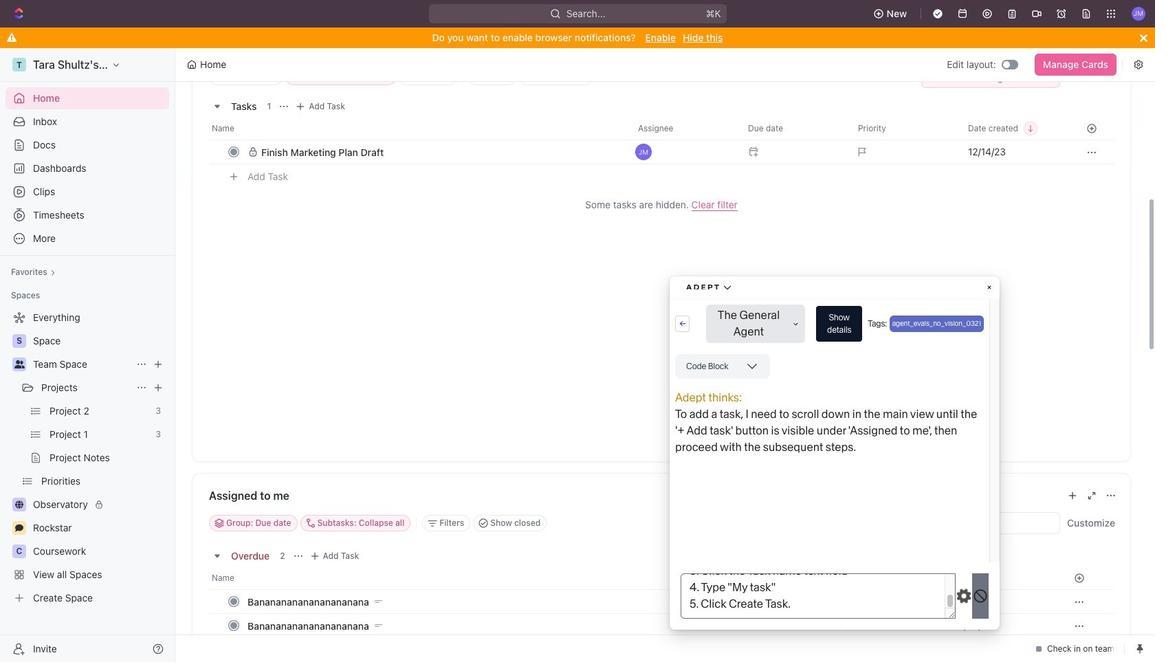 Task type: vqa. For each thing, say whether or not it's contained in the screenshot.
'tree'
yes



Task type: describe. For each thing, give the bounding box(es) containing it.
Search tasks... text field
[[922, 513, 1060, 534]]

tree inside sidebar navigation
[[6, 307, 169, 609]]

globe image
[[15, 501, 23, 509]]



Task type: locate. For each thing, give the bounding box(es) containing it.
sidebar navigation
[[0, 48, 178, 662]]

coursework, , element
[[12, 545, 26, 558]]

tree
[[6, 307, 169, 609]]

tara shultz's workspace, , element
[[12, 58, 26, 72]]

user group image
[[14, 360, 24, 369]]

comment image
[[15, 524, 23, 532]]

space, , element
[[12, 334, 26, 348]]



